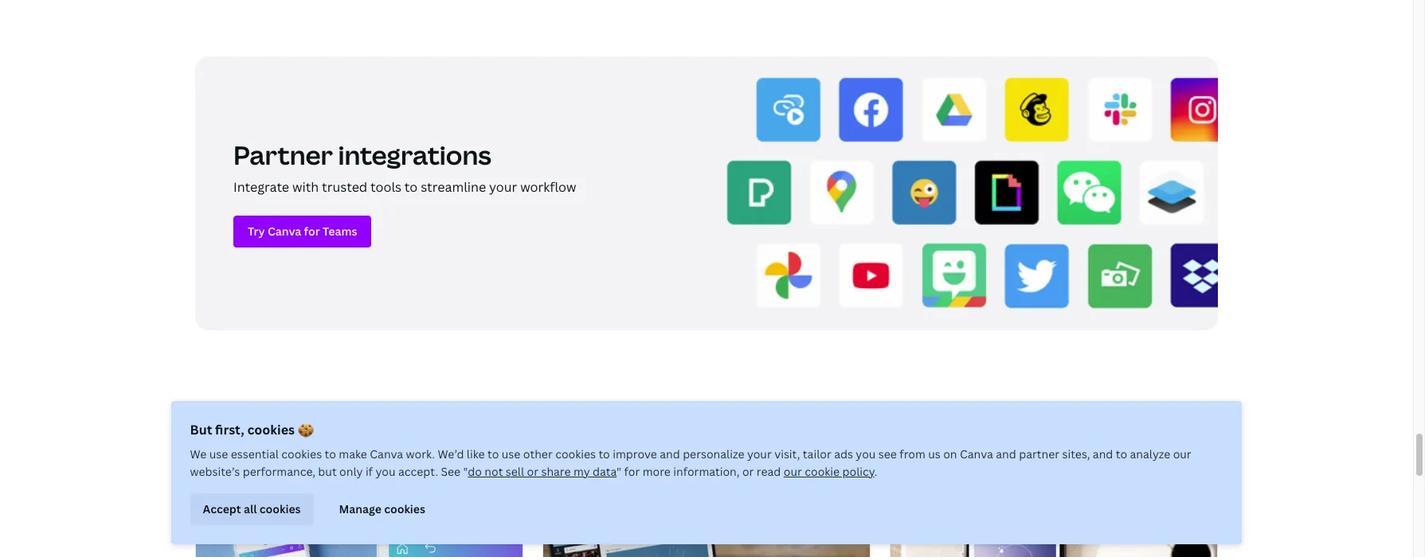 Task type: vqa. For each thing, say whether or not it's contained in the screenshot.
top iii.
no



Task type: describe. For each thing, give the bounding box(es) containing it.
we'd
[[438, 447, 465, 462]]

analyze
[[1131, 447, 1171, 462]]

trusted
[[322, 179, 368, 196]]

streamline
[[421, 179, 486, 196]]

cookies up my
[[556, 447, 597, 462]]

2 " from the left
[[617, 465, 622, 480]]

workflow
[[521, 179, 577, 196]]

improve
[[613, 447, 658, 462]]

information,
[[674, 465, 740, 480]]

.
[[875, 465, 878, 480]]

integrate
[[234, 179, 289, 196]]

on
[[944, 447, 958, 462]]

cookie
[[806, 465, 841, 480]]

2 canva from the left
[[961, 447, 994, 462]]

0 horizontal spatial more
[[414, 408, 481, 443]]

see
[[442, 465, 461, 480]]

1 vertical spatial our
[[784, 465, 803, 480]]

but first, cookies 🍪
[[190, 422, 314, 439]]

tailor
[[804, 447, 832, 462]]

to inside partner integrations integrate with trusted tools to streamline your workflow
[[405, 179, 418, 196]]

from
[[900, 447, 926, 462]]

accept all cookies button
[[190, 494, 314, 526]]

accept.
[[399, 465, 439, 480]]

and up make
[[361, 408, 409, 443]]

1 horizontal spatial you
[[857, 447, 877, 462]]

to up the data
[[599, 447, 611, 462]]

sites,
[[1063, 447, 1091, 462]]

partner
[[234, 138, 333, 172]]

not
[[485, 465, 504, 480]]

" inside we use essential cookies to make canva work. we'd like to use other cookies to improve and personalize your visit, tailor ads you see from us on canva and partner sites, and to analyze our website's performance, but only if you accept. see "
[[464, 465, 468, 480]]

but
[[190, 422, 213, 439]]

and left partner
[[997, 447, 1017, 462]]

work.
[[407, 447, 436, 462]]

1 horizontal spatial more
[[643, 465, 671, 480]]

we
[[190, 447, 207, 462]]

first,
[[216, 422, 245, 439]]

to up but
[[325, 447, 337, 462]]

do not sell or share my data " for more information, or read our cookie policy .
[[468, 465, 878, 480]]

cookies up "essential"
[[248, 422, 295, 439]]

manage cookies button
[[327, 494, 439, 526]]

2 use from the left
[[502, 447, 521, 462]]

case
[[195, 408, 258, 443]]

partner integrations integrate with trusted tools to streamline your workflow
[[234, 138, 577, 196]]

cookies right all
[[260, 502, 301, 517]]

see
[[879, 447, 898, 462]]

our inside we use essential cookies to make canva work. we'd like to use other cookies to improve and personalize your visit, tailor ads you see from us on canva and partner sites, and to analyze our website's performance, but only if you accept. see "
[[1174, 447, 1193, 462]]

and right sites,
[[1094, 447, 1114, 462]]

🍪
[[298, 422, 314, 439]]

to left analyze
[[1117, 447, 1128, 462]]

accept all cookies
[[203, 502, 301, 517]]



Task type: locate. For each thing, give the bounding box(es) containing it.
canva
[[370, 447, 404, 462], [961, 447, 994, 462]]

us
[[929, 447, 942, 462]]

0 vertical spatial your
[[489, 179, 518, 196]]

but
[[319, 465, 337, 480]]

to
[[405, 179, 418, 196], [325, 447, 337, 462], [488, 447, 500, 462], [599, 447, 611, 462], [1117, 447, 1128, 462]]

use up website's
[[210, 447, 229, 462]]

data
[[593, 465, 617, 480]]

0 horizontal spatial use
[[210, 447, 229, 462]]

only
[[340, 465, 363, 480]]

sell
[[506, 465, 525, 480]]

read
[[757, 465, 782, 480]]

your left workflow
[[489, 179, 518, 196]]

use
[[210, 447, 229, 462], [502, 447, 521, 462]]

more
[[414, 408, 481, 443], [643, 465, 671, 480]]

0 horizontal spatial or
[[528, 465, 539, 480]]

make
[[339, 447, 368, 462]]

personalize
[[684, 447, 745, 462]]

2 or from the left
[[743, 465, 755, 480]]

to right the tools
[[405, 179, 418, 196]]

share
[[542, 465, 571, 480]]

for
[[625, 465, 641, 480]]

cookies down the 🍪
[[282, 447, 322, 462]]

visit,
[[775, 447, 801, 462]]

policy
[[843, 465, 875, 480]]

all
[[244, 502, 257, 517]]

and
[[361, 408, 409, 443], [661, 447, 681, 462], [997, 447, 1017, 462], [1094, 447, 1114, 462]]

ads
[[835, 447, 854, 462]]

1 use from the left
[[210, 447, 229, 462]]

canva right on at right bottom
[[961, 447, 994, 462]]

more right for
[[643, 465, 671, 480]]

our cookie policy link
[[784, 465, 875, 480]]

1 vertical spatial more
[[643, 465, 671, 480]]

use up sell
[[502, 447, 521, 462]]

" right see
[[464, 465, 468, 480]]

tools
[[371, 179, 402, 196]]

our right analyze
[[1174, 447, 1193, 462]]

1 horizontal spatial canva
[[961, 447, 994, 462]]

studies
[[263, 408, 355, 443]]

my
[[574, 465, 591, 480]]

1 or from the left
[[528, 465, 539, 480]]

1 vertical spatial you
[[376, 465, 396, 480]]

performance,
[[243, 465, 316, 480]]

our
[[1174, 447, 1193, 462], [784, 465, 803, 480]]

integrations
[[338, 138, 492, 172]]

you
[[857, 447, 877, 462], [376, 465, 396, 480]]

canva up if
[[370, 447, 404, 462]]

and up the do not sell or share my data " for more information, or read our cookie policy .
[[661, 447, 681, 462]]

1 horizontal spatial your
[[748, 447, 773, 462]]

partner
[[1020, 447, 1061, 462]]

1 canva from the left
[[370, 447, 404, 462]]

or right sell
[[528, 465, 539, 480]]

more up we'd
[[414, 408, 481, 443]]

0 vertical spatial you
[[857, 447, 877, 462]]

0 vertical spatial more
[[414, 408, 481, 443]]

like
[[467, 447, 485, 462]]

1 vertical spatial your
[[748, 447, 773, 462]]

your inside we use essential cookies to make canva work. we'd like to use other cookies to improve and personalize your visit, tailor ads you see from us on canva and partner sites, and to analyze our website's performance, but only if you accept. see "
[[748, 447, 773, 462]]

you right if
[[376, 465, 396, 480]]

case studies and more
[[195, 408, 481, 443]]

0 vertical spatial our
[[1174, 447, 1193, 462]]

0 horizontal spatial our
[[784, 465, 803, 480]]

essential
[[231, 447, 279, 462]]

manage cookies
[[340, 502, 426, 517]]

0 horizontal spatial canva
[[370, 447, 404, 462]]

1 horizontal spatial our
[[1174, 447, 1193, 462]]

our down the visit,
[[784, 465, 803, 480]]

1 horizontal spatial "
[[617, 465, 622, 480]]

" left for
[[617, 465, 622, 480]]

website's
[[190, 465, 241, 480]]

to right "like"
[[488, 447, 500, 462]]

1 horizontal spatial or
[[743, 465, 755, 480]]

with
[[292, 179, 319, 196]]

or
[[528, 465, 539, 480], [743, 465, 755, 480]]

other
[[524, 447, 553, 462]]

1 horizontal spatial use
[[502, 447, 521, 462]]

do not sell or share my data link
[[468, 465, 617, 480]]

your inside partner integrations integrate with trusted tools to streamline your workflow
[[489, 179, 518, 196]]

0 horizontal spatial you
[[376, 465, 396, 480]]

0 horizontal spatial your
[[489, 179, 518, 196]]

your
[[489, 179, 518, 196], [748, 447, 773, 462]]

we use essential cookies to make canva work. we'd like to use other cookies to improve and personalize your visit, tailor ads you see from us on canva and partner sites, and to analyze our website's performance, but only if you accept. see "
[[190, 447, 1193, 480]]

cookies down accept.
[[385, 502, 426, 517]]

1 " from the left
[[464, 465, 468, 480]]

accept
[[203, 502, 242, 517]]

0 horizontal spatial "
[[464, 465, 468, 480]]

you up the policy
[[857, 447, 877, 462]]

your up read
[[748, 447, 773, 462]]

cookies
[[248, 422, 295, 439], [282, 447, 322, 462], [556, 447, 597, 462], [260, 502, 301, 517], [385, 502, 426, 517]]

do
[[468, 465, 483, 480]]

manage
[[340, 502, 382, 517]]

if
[[366, 465, 373, 480]]

"
[[464, 465, 468, 480], [617, 465, 622, 480]]

or left read
[[743, 465, 755, 480]]



